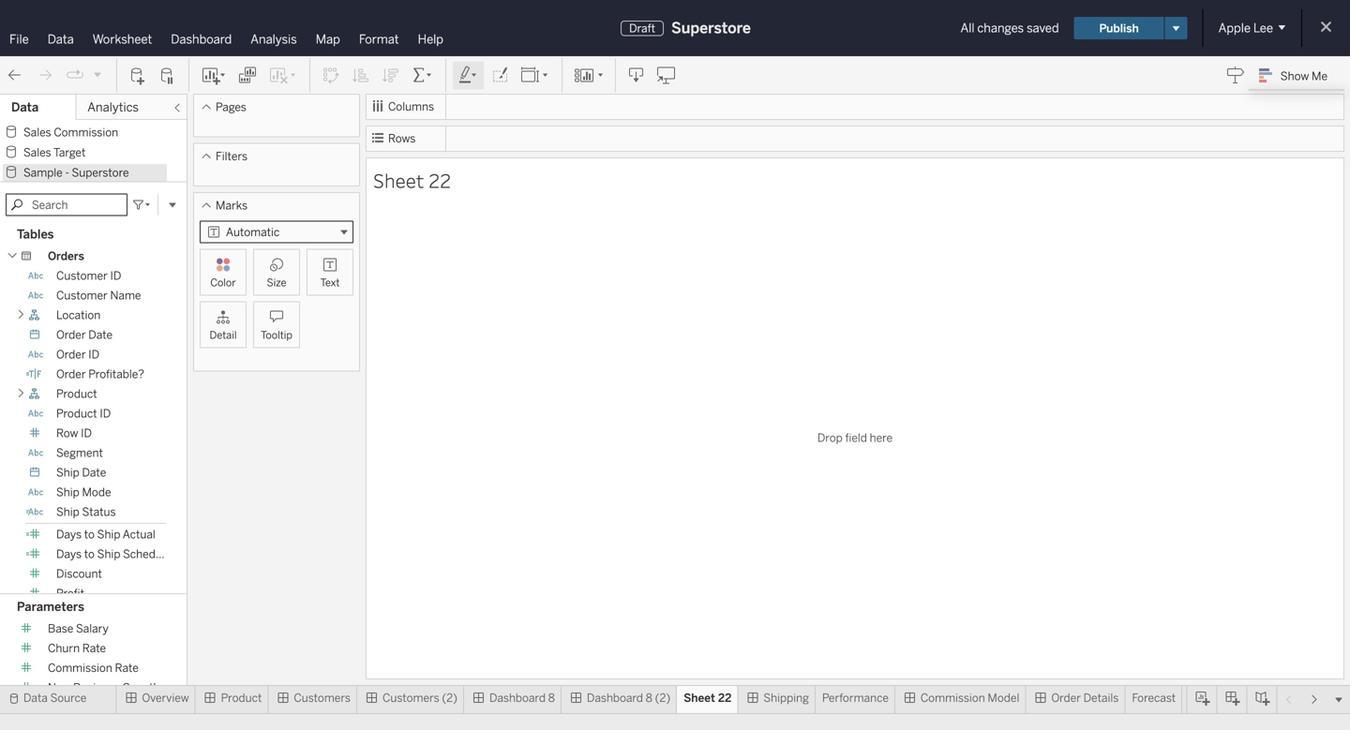 Task type: locate. For each thing, give the bounding box(es) containing it.
worksheet
[[93, 32, 152, 47]]

order left 'details' on the bottom right
[[1051, 692, 1081, 705]]

replay animation image up the analytics
[[92, 69, 103, 80]]

ship for ship date
[[56, 466, 79, 480]]

0 horizontal spatial rate
[[82, 642, 106, 655]]

row id
[[56, 427, 92, 440]]

2 horizontal spatial dashboard
[[587, 692, 643, 705]]

dashboard
[[171, 32, 232, 47], [489, 692, 546, 705], [587, 692, 643, 705]]

sheet 22 left shipping
[[684, 692, 732, 705]]

id up name
[[110, 269, 121, 283]]

map
[[316, 32, 340, 47]]

customer for customer name
[[56, 289, 108, 302]]

ship for ship mode
[[56, 486, 79, 499]]

lee
[[1254, 21, 1273, 36]]

here
[[870, 431, 893, 445]]

sample - superstore
[[23, 166, 129, 180]]

1 customer from the top
[[56, 269, 108, 283]]

sheet 22 down rows
[[373, 167, 451, 193]]

0 vertical spatial to
[[84, 528, 95, 542]]

1 vertical spatial sheet
[[684, 692, 715, 705]]

product
[[56, 387, 97, 401], [56, 407, 97, 421], [221, 692, 262, 705]]

1 vertical spatial date
[[82, 466, 106, 480]]

2 vertical spatial data
[[23, 692, 48, 705]]

id up order profitable? at left bottom
[[88, 348, 100, 362]]

sales target
[[23, 146, 86, 159]]

superstore
[[671, 19, 751, 37], [72, 166, 129, 180]]

0 horizontal spatial customers
[[294, 692, 351, 705]]

churn
[[48, 642, 80, 655]]

apple lee
[[1219, 21, 1273, 36]]

0 vertical spatial commission
[[54, 126, 118, 139]]

collapse image
[[172, 102, 183, 113]]

to
[[84, 528, 95, 542], [84, 548, 95, 561]]

-
[[65, 166, 69, 180]]

days up 'discount' at the bottom left of the page
[[56, 548, 82, 561]]

date for order date
[[88, 328, 113, 342]]

1 sales from the top
[[23, 126, 51, 139]]

1 horizontal spatial customers
[[383, 692, 439, 705]]

segment
[[56, 446, 103, 460]]

sort descending image
[[382, 66, 400, 85]]

id right row
[[81, 427, 92, 440]]

2 days from the top
[[56, 548, 82, 561]]

show me button
[[1251, 61, 1345, 90]]

order down order date
[[56, 348, 86, 362]]

analysis
[[251, 32, 297, 47]]

data up redo icon
[[48, 32, 74, 47]]

22
[[428, 167, 451, 193], [718, 692, 732, 705]]

0 vertical spatial data
[[48, 32, 74, 47]]

totals image
[[412, 66, 434, 85]]

ship status
[[56, 505, 116, 519]]

order id
[[56, 348, 100, 362]]

sample
[[23, 166, 63, 180]]

customers
[[294, 692, 351, 705], [383, 692, 439, 705]]

help
[[418, 32, 444, 47]]

1 vertical spatial sales
[[23, 146, 51, 159]]

product right overview
[[221, 692, 262, 705]]

order up order id
[[56, 328, 86, 342]]

drop
[[818, 431, 843, 445]]

to up 'discount' at the bottom left of the page
[[84, 548, 95, 561]]

customer
[[56, 269, 108, 283], [56, 289, 108, 302]]

highlight image
[[458, 66, 479, 85]]

1 vertical spatial commission
[[48, 662, 112, 675]]

0 horizontal spatial sheet 22
[[373, 167, 451, 193]]

1 vertical spatial to
[[84, 548, 95, 561]]

id down order profitable? at left bottom
[[100, 407, 111, 421]]

commission up target
[[54, 126, 118, 139]]

text
[[320, 277, 340, 289]]

order
[[56, 328, 86, 342], [56, 348, 86, 362], [56, 368, 86, 381], [1051, 692, 1081, 705]]

2 vertical spatial product
[[221, 692, 262, 705]]

1 to from the top
[[84, 528, 95, 542]]

8 for dashboard 8
[[548, 692, 555, 705]]

rate up growth
[[115, 662, 139, 675]]

detail
[[210, 329, 237, 342]]

data down undo icon on the left top
[[11, 100, 39, 115]]

1 horizontal spatial sheet
[[684, 692, 715, 705]]

show
[[1281, 69, 1309, 83]]

days
[[56, 528, 82, 542], [56, 548, 82, 561]]

data guide image
[[1226, 66, 1245, 84]]

ship up days to ship scheduled
[[97, 528, 120, 542]]

ship for ship status
[[56, 505, 79, 519]]

0 vertical spatial date
[[88, 328, 113, 342]]

dashboard for dashboard 8
[[489, 692, 546, 705]]

rate for commission rate
[[115, 662, 139, 675]]

sales up "sample"
[[23, 146, 51, 159]]

ship down the ship mode
[[56, 505, 79, 519]]

2 customer from the top
[[56, 289, 108, 302]]

days for days to ship scheduled
[[56, 548, 82, 561]]

replay animation image right redo icon
[[66, 66, 84, 85]]

product up row id
[[56, 407, 97, 421]]

8 for dashboard 8 (2)
[[646, 692, 653, 705]]

new
[[48, 681, 71, 695]]

1 horizontal spatial (2)
[[655, 692, 671, 705]]

replay animation image
[[66, 66, 84, 85], [92, 69, 103, 80]]

0 vertical spatial sheet 22
[[373, 167, 451, 193]]

id for row id
[[81, 427, 92, 440]]

1 horizontal spatial rate
[[115, 662, 139, 675]]

ship down segment
[[56, 466, 79, 480]]

product up product id
[[56, 387, 97, 401]]

22 left shipping
[[718, 692, 732, 705]]

date for ship date
[[82, 466, 106, 480]]

customer up location
[[56, 289, 108, 302]]

download image
[[627, 66, 646, 85]]

1 vertical spatial superstore
[[72, 166, 129, 180]]

days down ship status
[[56, 528, 82, 542]]

1 horizontal spatial superstore
[[671, 19, 751, 37]]

1 vertical spatial data
[[11, 100, 39, 115]]

0 vertical spatial sheet
[[373, 167, 424, 193]]

2 sales from the top
[[23, 146, 51, 159]]

0 horizontal spatial superstore
[[72, 166, 129, 180]]

id
[[110, 269, 121, 283], [88, 348, 100, 362], [100, 407, 111, 421], [81, 427, 92, 440]]

sales up sales target
[[23, 126, 51, 139]]

1 horizontal spatial 8
[[646, 692, 653, 705]]

duplicate image
[[238, 66, 257, 85]]

2 to from the top
[[84, 548, 95, 561]]

date
[[88, 328, 113, 342], [82, 466, 106, 480]]

1 days from the top
[[56, 528, 82, 542]]

days for days to ship actual
[[56, 528, 82, 542]]

date up mode
[[82, 466, 106, 480]]

1 vertical spatial days
[[56, 548, 82, 561]]

2 vertical spatial commission
[[921, 692, 985, 705]]

customers for customers
[[294, 692, 351, 705]]

commission left model
[[921, 692, 985, 705]]

1 horizontal spatial replay animation image
[[92, 69, 103, 80]]

commission
[[54, 126, 118, 139], [48, 662, 112, 675], [921, 692, 985, 705]]

customer for customer id
[[56, 269, 108, 283]]

commission for commission model
[[921, 692, 985, 705]]

2 customers from the left
[[383, 692, 439, 705]]

marks
[[216, 199, 248, 212]]

new worksheet image
[[201, 66, 227, 85]]

0 horizontal spatial (2)
[[442, 692, 458, 705]]

ship down ship date
[[56, 486, 79, 499]]

0 horizontal spatial dashboard
[[171, 32, 232, 47]]

order date
[[56, 328, 113, 342]]

days to ship actual
[[56, 528, 155, 542]]

ship down days to ship actual
[[97, 548, 120, 561]]

commission down churn rate
[[48, 662, 112, 675]]

0 vertical spatial customer
[[56, 269, 108, 283]]

publish
[[1099, 21, 1139, 35]]

customer down the orders at the top left of page
[[56, 269, 108, 283]]

rate up the commission rate
[[82, 642, 106, 655]]

performance
[[822, 692, 889, 705]]

data left new
[[23, 692, 48, 705]]

0 vertical spatial days
[[56, 528, 82, 542]]

sheet down rows
[[373, 167, 424, 193]]

all
[[961, 21, 975, 36]]

dashboard 8
[[489, 692, 555, 705]]

order details
[[1051, 692, 1119, 705]]

22 down columns
[[428, 167, 451, 193]]

data
[[48, 32, 74, 47], [11, 100, 39, 115], [23, 692, 48, 705]]

8
[[548, 692, 555, 705], [646, 692, 653, 705]]

sheet right "dashboard 8 (2)"
[[684, 692, 715, 705]]

0 horizontal spatial 8
[[548, 692, 555, 705]]

tooltip
[[261, 329, 292, 342]]

0 vertical spatial sales
[[23, 126, 51, 139]]

format
[[359, 32, 399, 47]]

to down ship status
[[84, 528, 95, 542]]

1 8 from the left
[[548, 692, 555, 705]]

(2)
[[442, 692, 458, 705], [655, 692, 671, 705]]

1 vertical spatial sheet 22
[[684, 692, 732, 705]]

scheduled
[[123, 548, 178, 561]]

order down order id
[[56, 368, 86, 381]]

rows
[[388, 132, 416, 145]]

1 vertical spatial customer
[[56, 289, 108, 302]]

commission for commission rate
[[48, 662, 112, 675]]

id for order id
[[88, 348, 100, 362]]

1 customers from the left
[[294, 692, 351, 705]]

2 8 from the left
[[646, 692, 653, 705]]

file
[[9, 32, 29, 47]]

sales
[[23, 126, 51, 139], [23, 146, 51, 159]]

new data source image
[[128, 66, 147, 85]]

superstore right -
[[72, 166, 129, 180]]

date down location
[[88, 328, 113, 342]]

0 horizontal spatial 22
[[428, 167, 451, 193]]

1 horizontal spatial dashboard
[[489, 692, 546, 705]]

publish button
[[1074, 17, 1164, 39]]

0 horizontal spatial sheet
[[373, 167, 424, 193]]

to for days to ship actual
[[84, 528, 95, 542]]

profitable?
[[88, 368, 144, 381]]

1 vertical spatial rate
[[115, 662, 139, 675]]

superstore up open and edit this workbook in tableau desktop icon
[[671, 19, 751, 37]]

1 vertical spatial 22
[[718, 692, 732, 705]]

source
[[50, 692, 87, 705]]

0 vertical spatial rate
[[82, 642, 106, 655]]

rate
[[82, 642, 106, 655], [115, 662, 139, 675]]

1 vertical spatial product
[[56, 407, 97, 421]]



Task type: vqa. For each thing, say whether or not it's contained in the screenshot.
Code
no



Task type: describe. For each thing, give the bounding box(es) containing it.
model
[[988, 692, 1020, 705]]

business
[[73, 681, 120, 695]]

order for order date
[[56, 328, 86, 342]]

pause auto updates image
[[158, 66, 177, 85]]

columns
[[388, 100, 434, 113]]

1 horizontal spatial sheet 22
[[684, 692, 732, 705]]

show me
[[1281, 69, 1328, 83]]

dashboard for dashboard
[[171, 32, 232, 47]]

ship date
[[56, 466, 106, 480]]

row
[[56, 427, 78, 440]]

filters
[[216, 150, 248, 163]]

me
[[1312, 69, 1328, 83]]

redo image
[[36, 66, 54, 85]]

swap rows and columns image
[[322, 66, 340, 85]]

growth
[[122, 681, 160, 695]]

2 (2) from the left
[[655, 692, 671, 705]]

Search text field
[[6, 194, 128, 216]]

to for days to ship scheduled
[[84, 548, 95, 561]]

tables
[[17, 227, 54, 242]]

base
[[48, 622, 73, 636]]

discount
[[56, 567, 102, 581]]

clear sheet image
[[268, 66, 298, 85]]

name
[[110, 289, 141, 302]]

fit image
[[520, 66, 550, 85]]

target
[[53, 146, 86, 159]]

field
[[845, 431, 867, 445]]

ship mode
[[56, 486, 111, 499]]

sales for sales commission
[[23, 126, 51, 139]]

pages
[[216, 100, 246, 114]]

sales commission
[[23, 126, 118, 139]]

undo image
[[6, 66, 24, 85]]

profit
[[56, 587, 84, 601]]

format workbook image
[[490, 66, 509, 85]]

customer name
[[56, 289, 141, 302]]

apple
[[1219, 21, 1251, 36]]

dashboard 8 (2)
[[587, 692, 671, 705]]

new business growth
[[48, 681, 160, 695]]

overview
[[142, 692, 189, 705]]

size
[[267, 277, 286, 289]]

commission rate
[[48, 662, 139, 675]]

status
[[82, 505, 116, 519]]

id for product id
[[100, 407, 111, 421]]

order for order id
[[56, 348, 86, 362]]

commission model
[[921, 692, 1020, 705]]

actual
[[123, 528, 155, 542]]

0 vertical spatial product
[[56, 387, 97, 401]]

draft
[[629, 21, 655, 35]]

0 horizontal spatial replay animation image
[[66, 66, 84, 85]]

automatic
[[226, 225, 280, 239]]

churn rate
[[48, 642, 106, 655]]

customers for customers (2)
[[383, 692, 439, 705]]

0 vertical spatial 22
[[428, 167, 451, 193]]

dashboard for dashboard 8 (2)
[[587, 692, 643, 705]]

location
[[56, 309, 101, 322]]

base salary
[[48, 622, 109, 636]]

orders
[[48, 250, 84, 263]]

all changes saved
[[961, 21, 1059, 36]]

customer id
[[56, 269, 121, 283]]

0 vertical spatial superstore
[[671, 19, 751, 37]]

shipping
[[764, 692, 809, 705]]

1 (2) from the left
[[442, 692, 458, 705]]

sales for sales target
[[23, 146, 51, 159]]

analytics
[[87, 100, 139, 115]]

id for customer id
[[110, 269, 121, 283]]

order for order profitable?
[[56, 368, 86, 381]]

customers (2)
[[383, 692, 458, 705]]

1 horizontal spatial 22
[[718, 692, 732, 705]]

rate for churn rate
[[82, 642, 106, 655]]

order profitable?
[[56, 368, 144, 381]]

order for order details
[[1051, 692, 1081, 705]]

details
[[1084, 692, 1119, 705]]

show/hide cards image
[[574, 66, 604, 85]]

mode
[[82, 486, 111, 499]]

days to ship scheduled
[[56, 548, 178, 561]]

sort ascending image
[[352, 66, 370, 85]]

drop field here
[[818, 431, 893, 445]]

forecast
[[1132, 692, 1176, 705]]

saved
[[1027, 21, 1059, 36]]

automatic button
[[200, 221, 353, 243]]

salary
[[76, 622, 109, 636]]

color
[[210, 277, 236, 289]]

parameters
[[17, 600, 84, 615]]

product id
[[56, 407, 111, 421]]

data source
[[23, 692, 87, 705]]

open and edit this workbook in tableau desktop image
[[657, 66, 676, 85]]

changes
[[977, 21, 1024, 36]]



